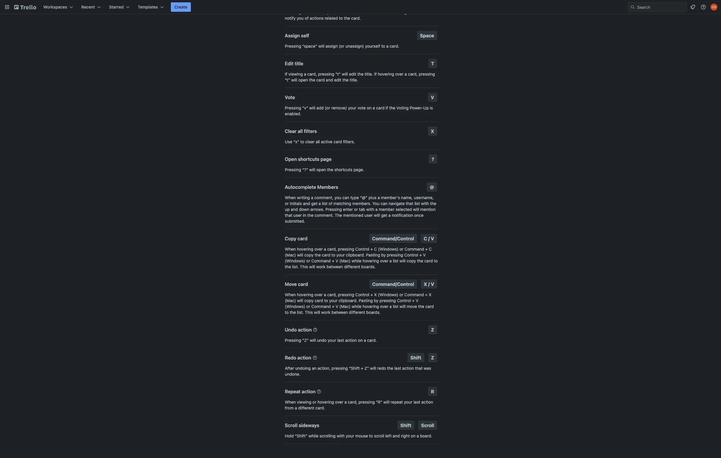 Task type: vqa. For each thing, say whether or not it's contained in the screenshot.
R at the right of page
yes



Task type: describe. For each thing, give the bounding box(es) containing it.
open
[[285, 157, 297, 162]]

unwatch
[[358, 10, 374, 15]]

1 vertical spatial that
[[285, 213, 292, 218]]

action inside after undoing an action, pressing "shift + z" will redo the last action that was undone.
[[402, 366, 414, 371]]

last inside when viewing or hovering over a card, pressing "r" will repeat your last action from a different card.
[[414, 400, 420, 405]]

pressing "space" will assign (or unassign) yourself to a card.
[[285, 44, 399, 49]]

actions
[[310, 16, 324, 21]]

mention
[[420, 207, 436, 212]]

will inside after undoing an action, pressing "shift + z" will redo the last action that was undone.
[[370, 366, 376, 371]]

move card
[[285, 282, 308, 287]]

0 vertical spatial that
[[406, 201, 413, 206]]

repeat
[[285, 390, 301, 395]]

1 horizontal spatial get
[[381, 213, 388, 218]]

"r"
[[376, 400, 382, 405]]

while inside when hovering over a card, pressing control + x (windows) or command + x (mac) will copy card to your clipboard. pasting by pressing control + v (windows) or command + v (mac) while hovering over a list will move the card to the list. this will work between different boards.
[[352, 304, 362, 309]]

"shift
[[349, 366, 360, 371]]

workspaces
[[43, 4, 67, 9]]

page.
[[354, 167, 364, 172]]

undo
[[317, 338, 327, 343]]

search image
[[631, 5, 635, 9]]

pressing for vote
[[285, 105, 301, 111]]

after undoing an action, pressing "shift + z" will redo the last action that was undone.
[[285, 366, 431, 377]]

vote
[[285, 95, 295, 100]]

or inside pressing "s" will allow you to watch or unwatch a card. watching a card will notify you of actions related to the card.
[[353, 10, 357, 15]]

members
[[317, 185, 338, 190]]

0 horizontal spatial c
[[374, 247, 377, 252]]

pressing inside when writing a comment, you can type "@" plus a member's name, username, or initials and get a list of matching members. you can navigate that list with the up and down arrows. pressing enter or tab with a member selected will mention that user in the comment. the mentioned user will get a notification once submitted.
[[326, 207, 342, 212]]

clear all filters
[[285, 129, 317, 134]]

list. inside the when hovering over a card, pressing control + c (windows) or command + c (mac) will copy the card to your clipboard. pasting by pressing control + v (windows) or command + v (mac) while hovering over a list will copy the card to the list. this will work between different boards.
[[292, 265, 299, 270]]

1 vertical spatial shortcuts
[[334, 167, 353, 172]]

1 vertical spatial you
[[297, 16, 304, 21]]

hovering inside when viewing or hovering over a card, pressing "r" will repeat your last action from a different card.
[[318, 400, 334, 405]]

clipboard. inside the when hovering over a card, pressing control + c (windows) or command + c (mac) will copy the card to your clipboard. pasting by pressing control + v (windows) or command + v (mac) while hovering over a list will copy the card to the list. this will work between different boards.
[[346, 253, 365, 258]]

right
[[401, 434, 410, 439]]

assign
[[285, 33, 300, 38]]

your inside when viewing or hovering over a card, pressing "r" will repeat your last action from a different card.
[[404, 400, 413, 405]]

c / v
[[424, 236, 434, 242]]

list. inside when hovering over a card, pressing control + x (windows) or command + x (mac) will copy card to your clipboard. pasting by pressing control + v (windows) or command + v (mac) while hovering over a list will move the card to the list. this will work between different boards.
[[297, 310, 304, 315]]

arrows.
[[311, 207, 325, 212]]

hovering inside if viewing a card, pressing "t" will edit the title. if hovering over a card, pressing "t" will open the card and edit the title.
[[378, 72, 394, 77]]

over inside if viewing a card, pressing "t" will edit the title. if hovering over a card, pressing "t" will open the card and edit the title.
[[395, 72, 404, 77]]

edit title
[[285, 61, 303, 66]]

pressing "s" will allow you to watch or unwatch a card. watching a card will notify you of actions related to the card.
[[285, 10, 427, 21]]

active
[[321, 139, 333, 144]]

type
[[351, 195, 359, 200]]

0 horizontal spatial get
[[311, 201, 318, 206]]

assign
[[326, 44, 338, 49]]

pasting inside the when hovering over a card, pressing control + c (windows) or command + c (mac) will copy the card to your clipboard. pasting by pressing control + v (windows) or command + v (mac) while hovering over a list will copy the card to the list. this will work between different boards.
[[366, 253, 380, 258]]

pressing for open shortcuts page
[[285, 167, 301, 172]]

2 if from the left
[[374, 72, 377, 77]]

"v"
[[302, 105, 308, 111]]

0 vertical spatial edit
[[349, 72, 356, 77]]

from
[[285, 406, 294, 411]]

action,
[[318, 366, 331, 371]]

of inside when writing a comment, you can type "@" plus a member's name, username, or initials and get a list of matching members. you can navigate that list with the up and down arrows. pressing enter or tab with a member selected will mention that user in the comment. the mentioned user will get a notification once submitted.
[[329, 201, 333, 206]]

if viewing a card, pressing "t" will edit the title. if hovering over a card, pressing "t" will open the card and edit the title.
[[285, 72, 435, 83]]

1 z from the top
[[431, 328, 434, 333]]

card, inside when hovering over a card, pressing control + x (windows) or command + x (mac) will copy card to your clipboard. pasting by pressing control + v (windows) or command + v (mac) while hovering over a list will move the card to the list. this will work between different boards.
[[327, 293, 337, 298]]

open information menu image
[[701, 4, 707, 10]]

1 vertical spatial open
[[317, 167, 326, 172]]

unassign)
[[346, 44, 364, 49]]

between inside the when hovering over a card, pressing control + c (windows) or command + c (mac) will copy the card to your clipboard. pasting by pressing control + v (windows) or command + v (mac) while hovering over a list will copy the card to the list. this will work between different boards.
[[327, 265, 343, 270]]

2 vertical spatial on
[[411, 434, 416, 439]]

was
[[424, 366, 431, 371]]

name,
[[401, 195, 413, 200]]

plus
[[369, 195, 377, 200]]

when writing a comment, you can type "@" plus a member's name, username, or initials and get a list of matching members. you can navigate that list with the up and down arrows. pressing enter or tab with a member selected will mention that user in the comment. the mentioned user will get a notification once submitted.
[[285, 195, 436, 224]]

scroll for scroll sideways
[[285, 423, 298, 429]]

0 vertical spatial can
[[343, 195, 349, 200]]

tab
[[359, 207, 365, 212]]

create
[[174, 4, 187, 9]]

recent
[[81, 4, 95, 9]]

x / v
[[424, 282, 434, 287]]

pressing "v" will add (or remove) your vote on a card if the voting power-up is enabled.
[[285, 105, 433, 116]]

self
[[301, 33, 309, 38]]

copy for move card
[[304, 299, 314, 304]]

2 horizontal spatial c
[[429, 247, 432, 252]]

vote
[[358, 105, 366, 111]]

back to home image
[[14, 2, 36, 12]]

title
[[295, 61, 303, 66]]

watching
[[389, 10, 407, 15]]

you for comment,
[[335, 195, 342, 200]]

undone.
[[285, 372, 300, 377]]

"@"
[[360, 195, 368, 200]]

that inside after undoing an action, pressing "shift + z" will redo the last action that was undone.
[[415, 366, 423, 371]]

scroll for scroll
[[421, 423, 434, 429]]

1 horizontal spatial "t"
[[336, 72, 341, 77]]

"?"
[[302, 167, 308, 172]]

+ inside after undoing an action, pressing "shift + z" will redo the last action that was undone.
[[361, 366, 363, 371]]

repeat
[[391, 400, 403, 405]]

undo action
[[285, 328, 312, 333]]

pasting inside when hovering over a card, pressing control + x (windows) or command + x (mac) will copy card to your clipboard. pasting by pressing control + v (windows) or command + v (mac) while hovering over a list will move the card to the list. this will work between different boards.
[[359, 299, 373, 304]]

starred
[[109, 4, 124, 9]]

scroll
[[374, 434, 384, 439]]

sideways
[[299, 423, 319, 429]]

assign self
[[285, 33, 309, 38]]

or inside when viewing or hovering over a card, pressing "r" will repeat your last action from a different card.
[[313, 400, 317, 405]]

christina overa (christinaovera) image
[[711, 4, 718, 11]]

between inside when hovering over a card, pressing control + x (windows) or command + x (mac) will copy card to your clipboard. pasting by pressing control + v (windows) or command + v (mac) while hovering over a list will move the card to the list. this will work between different boards.
[[332, 310, 348, 315]]

over inside when viewing or hovering over a card, pressing "r" will repeat your last action from a different card.
[[335, 400, 343, 405]]

undoing
[[295, 366, 311, 371]]

voting
[[397, 105, 409, 111]]

2 user from the left
[[365, 213, 373, 218]]

comment,
[[314, 195, 334, 200]]

1 horizontal spatial with
[[366, 207, 374, 212]]

0 horizontal spatial last
[[337, 338, 344, 343]]

templates button
[[134, 2, 167, 12]]

matching
[[334, 201, 351, 206]]

your inside pressing "v" will add (or remove) your vote on a card if the voting power-up is enabled.
[[348, 105, 357, 111]]

boards. inside when hovering over a card, pressing control + x (windows) or command + x (mac) will copy card to your clipboard. pasting by pressing control + v (windows) or command + v (mac) while hovering over a list will move the card to the list. this will work between different boards.
[[366, 310, 381, 315]]

edit
[[285, 61, 294, 66]]

members.
[[352, 201, 371, 206]]

1 horizontal spatial all
[[316, 139, 320, 144]]

boards. inside the when hovering over a card, pressing control + c (windows) or command + c (mac) will copy the card to your clipboard. pasting by pressing control + v (windows) or command + v (mac) while hovering over a list will copy the card to the list. this will work between different boards.
[[361, 265, 376, 270]]

(or for vote
[[325, 105, 330, 111]]

when for autocomplete members
[[285, 195, 296, 200]]

writing
[[297, 195, 310, 200]]

copy
[[285, 236, 297, 242]]

redo
[[377, 366, 386, 371]]

scrolling
[[320, 434, 336, 439]]

recent button
[[78, 2, 104, 12]]

(or for assign self
[[339, 44, 344, 49]]

the inside pressing "v" will add (or remove) your vote on a card if the voting power-up is enabled.
[[389, 105, 395, 111]]

your inside the when hovering over a card, pressing control + c (windows) or command + c (mac) will copy the card to your clipboard. pasting by pressing control + v (windows) or command + v (mac) while hovering over a list will copy the card to the list. this will work between different boards.
[[337, 253, 345, 258]]

?
[[432, 157, 434, 162]]

down
[[299, 207, 309, 212]]

card inside pressing "v" will add (or remove) your vote on a card if the voting power-up is enabled.
[[376, 105, 385, 111]]

mouse
[[355, 434, 368, 439]]

viewing for action
[[297, 400, 312, 405]]

pressing "?" will open the shortcuts page.
[[285, 167, 364, 172]]

filters.
[[343, 139, 355, 144]]

action up undoing
[[298, 356, 311, 361]]

watch
[[340, 10, 352, 15]]

Search field
[[635, 3, 687, 11]]

your inside when hovering over a card, pressing control + x (windows) or command + x (mac) will copy card to your clipboard. pasting by pressing control + v (windows) or command + v (mac) while hovering over a list will move the card to the list. this will work between different boards.
[[329, 299, 338, 304]]

0 vertical spatial all
[[298, 129, 303, 134]]

power-
[[410, 105, 423, 111]]



Task type: locate. For each thing, give the bounding box(es) containing it.
the
[[335, 213, 342, 218]]

command/control up the "move" on the right bottom of page
[[372, 282, 414, 287]]

submitted.
[[285, 219, 305, 224]]

get down the member
[[381, 213, 388, 218]]

or
[[353, 10, 357, 15], [285, 201, 289, 206], [354, 207, 358, 212], [400, 247, 404, 252], [306, 259, 310, 264], [400, 293, 404, 298], [306, 304, 310, 309], [313, 400, 317, 405]]

0 horizontal spatial if
[[285, 72, 287, 77]]

1 horizontal spatial (or
[[339, 44, 344, 49]]

1 vertical spatial clipboard.
[[339, 299, 358, 304]]

0 vertical spatial boards.
[[361, 265, 376, 270]]

2 vertical spatial while
[[309, 434, 319, 439]]

card. left watching
[[378, 10, 388, 15]]

2 / from the top
[[428, 282, 430, 287]]

space
[[420, 33, 434, 38]]

copy card
[[285, 236, 308, 242]]

on inside pressing "v" will add (or remove) your vote on a card if the voting power-up is enabled.
[[367, 105, 372, 111]]

0 vertical spatial by
[[381, 253, 386, 258]]

filters
[[304, 129, 317, 134]]

1 horizontal spatial edit
[[349, 72, 356, 77]]

by inside when hovering over a card, pressing control + x (windows) or command + x (mac) will copy card to your clipboard. pasting by pressing control + v (windows) or command + v (mac) while hovering over a list will move the card to the list. this will work between different boards.
[[374, 299, 379, 304]]

viewing for title
[[289, 72, 303, 77]]

1 vertical spatial command/control
[[372, 282, 414, 287]]

0 vertical spatial this
[[300, 265, 308, 270]]

card
[[411, 10, 420, 15], [316, 77, 325, 83], [376, 105, 385, 111], [334, 139, 342, 144], [298, 236, 308, 242], [322, 253, 331, 258], [425, 259, 433, 264], [298, 282, 308, 287], [315, 299, 323, 304], [426, 304, 434, 309]]

1 vertical spatial different
[[349, 310, 365, 315]]

different inside when viewing or hovering over a card, pressing "r" will repeat your last action from a different card.
[[298, 406, 314, 411]]

(windows)
[[378, 247, 399, 252], [285, 259, 305, 264], [378, 293, 398, 298], [285, 304, 305, 309]]

last right undo
[[337, 338, 344, 343]]

0 vertical spatial last
[[337, 338, 344, 343]]

0 horizontal spatial that
[[285, 213, 292, 218]]

last inside after undoing an action, pressing "shift + z" will redo the last action that was undone.
[[394, 366, 401, 371]]

autocomplete members
[[285, 185, 338, 190]]

pressing up notify
[[285, 10, 301, 15]]

1 horizontal spatial by
[[381, 253, 386, 258]]

will inside when viewing or hovering over a card, pressing "r" will repeat your last action from a different card.
[[384, 400, 390, 405]]

pressing inside pressing "s" will allow you to watch or unwatch a card. watching a card will notify you of actions related to the card.
[[285, 10, 301, 15]]

2 horizontal spatial on
[[411, 434, 416, 439]]

0 horizontal spatial all
[[298, 129, 303, 134]]

list. up undo action
[[297, 310, 304, 315]]

if
[[386, 105, 388, 111]]

pressing inside after undoing an action, pressing "shift + z" will redo the last action that was undone.
[[332, 366, 348, 371]]

(or right assign
[[339, 44, 344, 49]]

when hovering over a card, pressing control + x (windows) or command + x (mac) will copy card to your clipboard. pasting by pressing control + v (windows) or command + v (mac) while hovering over a list will move the card to the list. this will work between different boards.
[[285, 293, 434, 315]]

r
[[431, 390, 434, 395]]

/ for c
[[428, 236, 430, 242]]

command/control for x / v
[[372, 282, 414, 287]]

action up the "z"
[[298, 328, 312, 333]]

undo
[[285, 328, 297, 333]]

you for allow
[[327, 10, 334, 15]]

card, inside the when hovering over a card, pressing control + c (windows) or command + c (mac) will copy the card to your clipboard. pasting by pressing control + v (windows) or command + v (mac) while hovering over a list will copy the card to the list. this will work between different boards.
[[327, 247, 337, 252]]

viewing
[[289, 72, 303, 77], [297, 400, 312, 405]]

open down title
[[299, 77, 308, 83]]

that down name,
[[406, 201, 413, 206]]

1 horizontal spatial shortcuts
[[334, 167, 353, 172]]

1 vertical spatial can
[[381, 201, 388, 206]]

pressing up enabled.
[[285, 105, 301, 111]]

hold
[[285, 434, 294, 439]]

while inside the when hovering over a card, pressing control + c (windows) or command + c (mac) will copy the card to your clipboard. pasting by pressing control + v (windows) or command + v (mac) while hovering over a list will copy the card to the list. this will work between different boards.
[[352, 259, 362, 264]]

0 vertical spatial different
[[344, 265, 360, 270]]

when down move
[[285, 293, 296, 298]]

edit
[[349, 72, 356, 77], [334, 77, 341, 83]]

0 vertical spatial shortcuts
[[298, 157, 320, 162]]

1 vertical spatial pasting
[[359, 299, 373, 304]]

this up undo action
[[305, 310, 313, 315]]

action inside when viewing or hovering over a card, pressing "r" will repeat your last action from a different card.
[[422, 400, 433, 405]]

open inside if viewing a card, pressing "t" will edit the title. if hovering over a card, pressing "t" will open the card and edit the title.
[[299, 77, 308, 83]]

0 vertical spatial of
[[305, 16, 309, 21]]

2 vertical spatial copy
[[304, 299, 314, 304]]

pressing for undo action
[[285, 338, 301, 343]]

0 vertical spatial you
[[327, 10, 334, 15]]

0 horizontal spatial user
[[294, 213, 302, 218]]

related
[[325, 16, 338, 21]]

1 vertical spatial by
[[374, 299, 379, 304]]

1 vertical spatial with
[[366, 207, 374, 212]]

1 horizontal spatial last
[[394, 366, 401, 371]]

to
[[335, 10, 339, 15], [339, 16, 343, 21], [382, 44, 385, 49], [300, 139, 304, 144], [332, 253, 335, 258], [434, 259, 438, 264], [324, 299, 328, 304], [285, 310, 289, 315], [369, 434, 373, 439]]

create button
[[171, 2, 191, 12]]

this up move card
[[300, 265, 308, 270]]

1 horizontal spatial user
[[365, 213, 373, 218]]

1 vertical spatial get
[[381, 213, 388, 218]]

page
[[321, 157, 332, 162]]

and
[[326, 77, 333, 83], [303, 201, 310, 206], [291, 207, 298, 212], [393, 434, 400, 439]]

open down page
[[317, 167, 326, 172]]

list
[[322, 201, 328, 206], [415, 201, 420, 206], [393, 259, 399, 264], [393, 304, 399, 309]]

0 horizontal spatial can
[[343, 195, 349, 200]]

yourself
[[365, 44, 380, 49]]

on right right
[[411, 434, 416, 439]]

1 horizontal spatial on
[[367, 105, 372, 111]]

this inside when hovering over a card, pressing control + x (windows) or command + x (mac) will copy card to your clipboard. pasting by pressing control + v (windows) or command + v (mac) while hovering over a list will move the card to the list. this will work between different boards.
[[305, 310, 313, 315]]

mentioned
[[343, 213, 364, 218]]

different inside when hovering over a card, pressing control + x (windows) or command + x (mac) will copy card to your clipboard. pasting by pressing control + v (windows) or command + v (mac) while hovering over a list will move the card to the list. this will work between different boards.
[[349, 310, 365, 315]]

0 horizontal spatial scroll
[[285, 423, 298, 429]]

2 vertical spatial you
[[335, 195, 342, 200]]

1 user from the left
[[294, 213, 302, 218]]

on up "shift
[[358, 338, 363, 343]]

the inside after undoing an action, pressing "shift + z" will redo the last action that was undone.
[[387, 366, 393, 371]]

1 vertical spatial copy
[[407, 259, 416, 264]]

pressing down open
[[285, 167, 301, 172]]

when up from
[[285, 400, 296, 405]]

@
[[430, 185, 434, 190]]

2 horizontal spatial you
[[335, 195, 342, 200]]

move
[[407, 304, 417, 309]]

the inside pressing "s" will allow you to watch or unwatch a card. watching a card will notify you of actions related to the card.
[[344, 16, 350, 21]]

and inside if viewing a card, pressing "t" will edit the title. if hovering over a card, pressing "t" will open the card and edit the title.
[[326, 77, 333, 83]]

0 vertical spatial with
[[421, 201, 429, 206]]

can up the member
[[381, 201, 388, 206]]

1 vertical spatial boards.
[[366, 310, 381, 315]]

scroll sideways
[[285, 423, 319, 429]]

if down the edit
[[285, 72, 287, 77]]

1 vertical spatial work
[[321, 310, 331, 315]]

move
[[285, 282, 297, 287]]

1 horizontal spatial c
[[424, 236, 427, 242]]

viewing inside if viewing a card, pressing "t" will edit the title. if hovering over a card, pressing "t" will open the card and edit the title.
[[289, 72, 303, 77]]

of inside pressing "s" will allow you to watch or unwatch a card. watching a card will notify you of actions related to the card.
[[305, 16, 309, 21]]

card, inside when viewing or hovering over a card, pressing "r" will repeat your last action from a different card.
[[348, 400, 358, 405]]

that left "was"
[[415, 366, 423, 371]]

2 z from the top
[[431, 356, 434, 361]]

up
[[285, 207, 290, 212]]

workspaces button
[[40, 2, 77, 12]]

if
[[285, 72, 287, 77], [374, 72, 377, 77]]

if down yourself
[[374, 72, 377, 77]]

1 vertical spatial between
[[332, 310, 348, 315]]

on right vote
[[367, 105, 372, 111]]

scroll
[[285, 423, 298, 429], [421, 423, 434, 429]]

0 vertical spatial open
[[299, 77, 308, 83]]

"t" down 'pressing "space" will assign (or unassign) yourself to a card.'
[[336, 72, 341, 77]]

4 when from the top
[[285, 400, 296, 405]]

use
[[285, 139, 292, 144]]

1 when from the top
[[285, 195, 296, 200]]

work inside the when hovering over a card, pressing control + c (windows) or command + c (mac) will copy the card to your clipboard. pasting by pressing control + v (windows) or command + v (mac) while hovering over a list will copy the card to the list. this will work between different boards.
[[316, 265, 326, 270]]

0 horizontal spatial open
[[299, 77, 308, 83]]

action down the r in the right bottom of the page
[[422, 400, 433, 405]]

action left "was"
[[402, 366, 414, 371]]

0 vertical spatial command/control
[[372, 236, 414, 242]]

copy inside when hovering over a card, pressing control + x (windows) or command + x (mac) will copy card to your clipboard. pasting by pressing control + v (windows) or command + v (mac) while hovering over a list will move the card to the list. this will work between different boards.
[[304, 299, 314, 304]]

by
[[381, 253, 386, 258], [374, 299, 379, 304]]

0 vertical spatial title.
[[365, 72, 373, 77]]

when viewing or hovering over a card, pressing "r" will repeat your last action from a different card.
[[285, 400, 433, 411]]

0 vertical spatial on
[[367, 105, 372, 111]]

pasting
[[366, 253, 380, 258], [359, 299, 373, 304]]

card. up the z"
[[367, 338, 377, 343]]

pressing for assign self
[[285, 44, 301, 49]]

0 vertical spatial /
[[428, 236, 430, 242]]

list inside when hovering over a card, pressing control + x (windows) or command + x (mac) will copy card to your clipboard. pasting by pressing control + v (windows) or command + v (mac) while hovering over a list will move the card to the list. this will work between different boards.
[[393, 304, 399, 309]]

2 horizontal spatial that
[[415, 366, 423, 371]]

0 horizontal spatial "t"
[[285, 77, 290, 83]]

pressing inside when viewing or hovering over a card, pressing "r" will repeat your last action from a different card.
[[359, 400, 375, 405]]

"z"
[[302, 338, 309, 343]]

list inside the when hovering over a card, pressing control + c (windows) or command + c (mac) will copy the card to your clipboard. pasting by pressing control + v (windows) or command + v (mac) while hovering over a list will copy the card to the list. this will work between different boards.
[[393, 259, 399, 264]]

open
[[299, 77, 308, 83], [317, 167, 326, 172]]

"t" down the edit
[[285, 77, 290, 83]]

your
[[348, 105, 357, 111], [337, 253, 345, 258], [329, 299, 338, 304], [328, 338, 336, 343], [404, 400, 413, 405], [346, 434, 354, 439]]

by inside the when hovering over a card, pressing control + c (windows) or command + c (mac) will copy the card to your clipboard. pasting by pressing control + v (windows) or command + v (mac) while hovering over a list will copy the card to the list. this will work between different boards.
[[381, 253, 386, 258]]

3 when from the top
[[285, 293, 296, 298]]

copy
[[304, 253, 314, 258], [407, 259, 416, 264], [304, 299, 314, 304]]

1 vertical spatial z
[[431, 356, 434, 361]]

with down you
[[366, 207, 374, 212]]

all
[[298, 129, 303, 134], [316, 139, 320, 144]]

scroll up board. in the bottom right of the page
[[421, 423, 434, 429]]

1 vertical spatial edit
[[334, 77, 341, 83]]

user up submitted.
[[294, 213, 302, 218]]

viewing down edit title on the left top of page
[[289, 72, 303, 77]]

work inside when hovering over a card, pressing control + x (windows) or command + x (mac) will copy card to your clipboard. pasting by pressing control + v (windows) or command + v (mac) while hovering over a list will move the card to the list. this will work between different boards.
[[321, 310, 331, 315]]

shift for scroll
[[401, 423, 412, 429]]

repeat action
[[285, 390, 316, 395]]

1 vertical spatial of
[[329, 201, 333, 206]]

1 vertical spatial last
[[394, 366, 401, 371]]

1 vertical spatial title.
[[350, 77, 358, 83]]

1 vertical spatial list.
[[297, 310, 304, 315]]

0 horizontal spatial edit
[[334, 77, 341, 83]]

card,
[[307, 72, 317, 77], [408, 72, 418, 77], [327, 247, 337, 252], [327, 293, 337, 298], [348, 400, 358, 405]]

2 vertical spatial that
[[415, 366, 423, 371]]

is
[[430, 105, 433, 111]]

board.
[[420, 434, 432, 439]]

0 horizontal spatial of
[[305, 16, 309, 21]]

(or right add
[[325, 105, 330, 111]]

boards.
[[361, 265, 376, 270], [366, 310, 381, 315]]

when inside when writing a comment, you can type "@" plus a member's name, username, or initials and get a list of matching members. you can navigate that list with the up and down arrows. pressing enter or tab with a member selected will mention that user in the comment. the mentioned user will get a notification once submitted.
[[285, 195, 296, 200]]

that down 'up'
[[285, 213, 292, 218]]

left
[[386, 434, 392, 439]]

0 vertical spatial list.
[[292, 265, 299, 270]]

edit down unassign)
[[349, 72, 356, 77]]

action up "shift
[[345, 338, 357, 343]]

a inside pressing "v" will add (or remove) your vote on a card if the voting power-up is enabled.
[[373, 105, 375, 111]]

0 horizontal spatial with
[[337, 434, 345, 439]]

when inside when viewing or hovering over a card, pressing "r" will repeat your last action from a different card.
[[285, 400, 296, 405]]

shortcuts left page.
[[334, 167, 353, 172]]

1 scroll from the left
[[285, 423, 298, 429]]

can up matching
[[343, 195, 349, 200]]

1 / from the top
[[428, 236, 430, 242]]

1 vertical spatial on
[[358, 338, 363, 343]]

card. up sideways
[[316, 406, 325, 411]]

1 horizontal spatial scroll
[[421, 423, 434, 429]]

1 if from the left
[[285, 72, 287, 77]]

action right repeat
[[302, 390, 316, 395]]

redo
[[285, 356, 296, 361]]

pressing down assign
[[285, 44, 301, 49]]

list. up move card
[[292, 265, 299, 270]]

2 command/control from the top
[[372, 282, 414, 287]]

of down "s"
[[305, 16, 309, 21]]

pressing
[[318, 72, 334, 77], [419, 72, 435, 77], [338, 247, 354, 252], [387, 253, 403, 258], [338, 293, 354, 298], [380, 299, 396, 304], [332, 366, 348, 371], [359, 400, 375, 405]]

1 horizontal spatial can
[[381, 201, 388, 206]]

1 horizontal spatial if
[[374, 72, 377, 77]]

on
[[367, 105, 372, 111], [358, 338, 363, 343], [411, 434, 416, 439]]

"x"
[[293, 139, 299, 144]]

pressing
[[285, 10, 301, 15], [285, 44, 301, 49], [285, 105, 301, 111], [285, 167, 301, 172], [326, 207, 342, 212], [285, 338, 301, 343]]

pressing up the
[[326, 207, 342, 212]]

scroll up hold
[[285, 423, 298, 429]]

card inside if viewing a card, pressing "t" will edit the title. if hovering over a card, pressing "t" will open the card and edit the title.
[[316, 77, 325, 83]]

0 vertical spatial between
[[327, 265, 343, 270]]

"t"
[[336, 72, 341, 77], [285, 77, 290, 83]]

you up related
[[327, 10, 334, 15]]

with down the username,
[[421, 201, 429, 206]]

username,
[[414, 195, 434, 200]]

0 vertical spatial while
[[352, 259, 362, 264]]

of down comment,
[[329, 201, 333, 206]]

get up arrows.
[[311, 201, 318, 206]]

2 vertical spatial with
[[337, 434, 345, 439]]

0 horizontal spatial on
[[358, 338, 363, 343]]

1 horizontal spatial title.
[[365, 72, 373, 77]]

this inside the when hovering over a card, pressing control + c (windows) or command + c (mac) will copy the card to your clipboard. pasting by pressing control + v (windows) or command + v (mac) while hovering over a list will copy the card to the list. this will work between different boards.
[[300, 265, 308, 270]]

/
[[428, 236, 430, 242], [428, 282, 430, 287]]

1 vertical spatial viewing
[[297, 400, 312, 405]]

viewing down repeat action
[[297, 400, 312, 405]]

0 vertical spatial clipboard.
[[346, 253, 365, 258]]

card. down unwatch
[[351, 16, 361, 21]]

last right redo
[[394, 366, 401, 371]]

pressing down undo
[[285, 338, 301, 343]]

command/control for c / v
[[372, 236, 414, 242]]

command/control down notification
[[372, 236, 414, 242]]

card inside pressing "s" will allow you to watch or unwatch a card. watching a card will notify you of actions related to the card.
[[411, 10, 420, 15]]

0 vertical spatial pasting
[[366, 253, 380, 258]]

you
[[373, 201, 380, 206]]

shift for z
[[411, 356, 422, 361]]

user down tab
[[365, 213, 373, 218]]

when inside when hovering over a card, pressing control + x (windows) or command + x (mac) will copy card to your clipboard. pasting by pressing control + v (windows) or command + v (mac) while hovering over a list will move the card to the list. this will work between different boards.
[[285, 293, 296, 298]]

when up initials
[[285, 195, 296, 200]]

different inside the when hovering over a card, pressing control + c (windows) or command + c (mac) will copy the card to your clipboard. pasting by pressing control + v (windows) or command + v (mac) while hovering over a list will copy the card to the list. this will work between different boards.
[[344, 265, 360, 270]]

will inside pressing "v" will add (or remove) your vote on a card if the voting power-up is enabled.
[[309, 105, 315, 111]]

1 vertical spatial while
[[352, 304, 362, 309]]

when
[[285, 195, 296, 200], [285, 247, 296, 252], [285, 293, 296, 298], [285, 400, 296, 405]]

card. right yourself
[[390, 44, 399, 49]]

hold "shift" while scrolling with your mouse to scroll left and right on a board.
[[285, 434, 432, 439]]

/ for x
[[428, 282, 430, 287]]

redo action
[[285, 356, 311, 361]]

you up matching
[[335, 195, 342, 200]]

0 horizontal spatial you
[[297, 16, 304, 21]]

can
[[343, 195, 349, 200], [381, 201, 388, 206]]

last right repeat
[[414, 400, 420, 405]]

shortcuts up "?"
[[298, 157, 320, 162]]

title. down yourself
[[365, 72, 373, 77]]

pressing "z" will undo your last action on a card.
[[285, 338, 377, 343]]

edit up remove)
[[334, 77, 341, 83]]

0 vertical spatial viewing
[[289, 72, 303, 77]]

1 horizontal spatial of
[[329, 201, 333, 206]]

(or inside pressing "v" will add (or remove) your vote on a card if the voting power-up is enabled.
[[325, 105, 330, 111]]

clipboard. inside when hovering over a card, pressing control + x (windows) or command + x (mac) will copy card to your clipboard. pasting by pressing control + v (windows) or command + v (mac) while hovering over a list will move the card to the list. this will work between different boards.
[[339, 299, 358, 304]]

with right scrolling
[[337, 434, 345, 439]]

0 horizontal spatial shortcuts
[[298, 157, 320, 162]]

member's
[[381, 195, 400, 200]]

0 vertical spatial z
[[431, 328, 434, 333]]

1 vertical spatial (or
[[325, 105, 330, 111]]

viewing inside when viewing or hovering over a card, pressing "r" will repeat your last action from a different card.
[[297, 400, 312, 405]]

add
[[317, 105, 324, 111]]

pressing inside pressing "v" will add (or remove) your vote on a card if the voting power-up is enabled.
[[285, 105, 301, 111]]

you inside when writing a comment, you can type "@" plus a member's name, username, or initials and get a list of matching members. you can navigate that list with the up and down arrows. pressing enter or tab with a member selected will mention that user in the comment. the mentioned user will get a notification once submitted.
[[335, 195, 342, 200]]

x
[[431, 129, 434, 134], [424, 282, 427, 287], [374, 293, 377, 298], [429, 293, 432, 298]]

when down the copy on the bottom left
[[285, 247, 296, 252]]

0 vertical spatial "t"
[[336, 72, 341, 77]]

allow
[[316, 10, 326, 15]]

control
[[355, 247, 369, 252], [404, 253, 418, 258], [355, 293, 369, 298], [397, 299, 411, 304]]

clear
[[285, 129, 297, 134]]

while
[[352, 259, 362, 264], [352, 304, 362, 309], [309, 434, 319, 439]]

when for copy card
[[285, 247, 296, 252]]

user
[[294, 213, 302, 218], [365, 213, 373, 218]]

1 vertical spatial shift
[[401, 423, 412, 429]]

when inside the when hovering over a card, pressing control + c (windows) or command + c (mac) will copy the card to your clipboard. pasting by pressing control + v (windows) or command + v (mac) while hovering over a list will copy the card to the list. this will work between different boards.
[[285, 247, 296, 252]]

primary element
[[0, 0, 721, 14]]

title. up vote
[[350, 77, 358, 83]]

1 vertical spatial all
[[316, 139, 320, 144]]

you down "s"
[[297, 16, 304, 21]]

2 vertical spatial last
[[414, 400, 420, 405]]

0 notifications image
[[690, 4, 697, 11]]

when for repeat action
[[285, 400, 296, 405]]

autocomplete
[[285, 185, 316, 190]]

1 command/control from the top
[[372, 236, 414, 242]]

0 vertical spatial work
[[316, 265, 326, 270]]

2 vertical spatial different
[[298, 406, 314, 411]]

when for move card
[[285, 293, 296, 298]]

1 vertical spatial "t"
[[285, 77, 290, 83]]

0 vertical spatial copy
[[304, 253, 314, 258]]

open shortcuts page
[[285, 157, 332, 162]]

copy for copy card
[[304, 253, 314, 258]]

2 scroll from the left
[[421, 423, 434, 429]]

card. inside when viewing or hovering over a card, pressing "r" will repeat your last action from a different card.
[[316, 406, 325, 411]]

2 when from the top
[[285, 247, 296, 252]]



